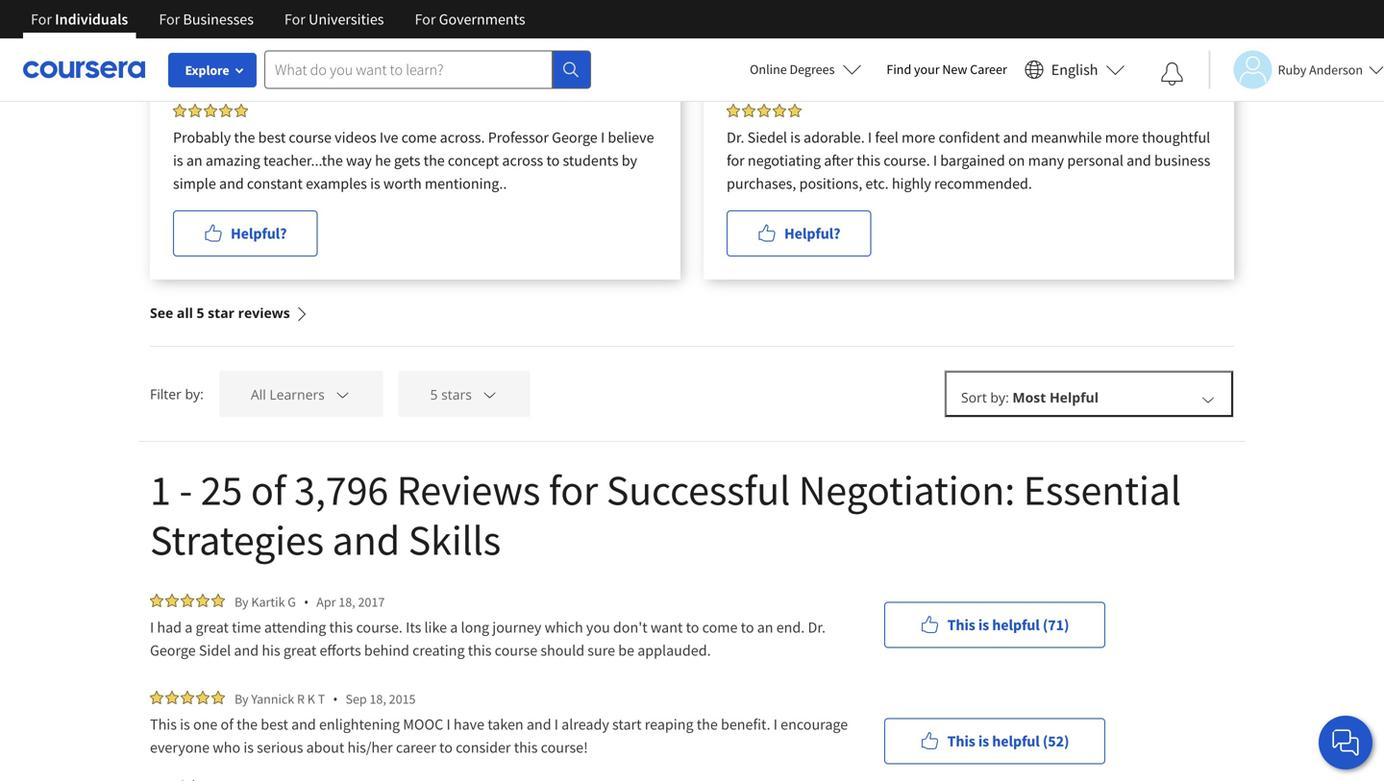 Task type: describe. For each thing, give the bounding box(es) containing it.
this is helpful (71) button
[[885, 602, 1106, 649]]

george inside probably the best course videos ive come across. professor george i believe is an amazing teacher...the way he gets the concept across to students by simple and constant examples is worth mentioning..
[[552, 128, 598, 147]]

mar
[[173, 80, 194, 97]]

the right gets at the left top of the page
[[424, 151, 445, 170]]

this is helpful (71)
[[948, 616, 1070, 635]]

ab
[[173, 61, 188, 78]]

his
[[262, 641, 280, 661]]

to inside this is one of the best and enlightening mooc i have taken and i already start reaping the benefit. i encourage everyone who is serious about his/her career to consider this course!
[[439, 738, 453, 758]]

i right benefit.
[[774, 715, 778, 735]]

2017 inside ab mar 9, 2017
[[210, 80, 237, 97]]

t
[[318, 691, 325, 708]]

by for this is helpful (52)
[[235, 691, 249, 708]]

0 vertical spatial •
[[304, 593, 309, 612]]

5 stars
[[430, 385, 472, 404]]

for for universities
[[285, 10, 306, 29]]

and inside 1 - 25 of 3,796 reviews for successful negotiation: essential strategies and skills
[[332, 513, 400, 567]]

individuals
[[55, 10, 128, 29]]

chevron down image
[[334, 386, 351, 403]]

attending
[[264, 618, 326, 638]]

time
[[232, 618, 261, 638]]

bargained
[[941, 151, 1006, 170]]

simple
[[173, 174, 216, 193]]

25
[[201, 463, 243, 517]]

9,
[[197, 80, 207, 97]]

sure
[[588, 641, 615, 661]]

2 more from the left
[[1105, 128, 1139, 147]]

your
[[914, 61, 940, 78]]

for inside dr. siedel is adorable. i feel more confident and meanwhile more thoughtful for negotiating after this course. i bargained on many personal and business purchases, positions, etc. highly recommended.
[[727, 151, 745, 170]]

constant
[[247, 174, 303, 193]]

to right 'want'
[[686, 618, 699, 638]]

governments
[[439, 10, 526, 29]]

etc.
[[866, 174, 889, 193]]

negotiation:
[[799, 463, 1016, 517]]

chat with us image
[[1331, 728, 1362, 759]]

see all 5 star reviews button
[[150, 280, 309, 346]]

course inside probably the best course videos ive come across. professor george i believe is an amazing teacher...the way he gets the concept across to students by simple and constant examples is worth mentioning..
[[289, 128, 332, 147]]

2 a from the left
[[450, 618, 458, 638]]

be
[[619, 641, 635, 661]]

1 vertical spatial great
[[284, 641, 317, 661]]

degrees
[[790, 61, 835, 78]]

explore button
[[168, 53, 257, 88]]

long
[[461, 618, 490, 638]]

for for governments
[[415, 10, 436, 29]]

creating
[[413, 641, 465, 661]]

adorable.
[[804, 128, 865, 147]]

gets
[[394, 151, 421, 170]]

across
[[502, 151, 544, 170]]

show notifications image
[[1161, 63, 1184, 86]]

enlightening
[[319, 715, 400, 735]]

probably the best course videos ive come across. professor george i believe is an amazing teacher...the way he gets the concept across to students by simple and constant examples is worth mentioning..
[[173, 128, 654, 193]]

helpful? for 2nd helpful? button from the right
[[231, 224, 287, 243]]

filter by:
[[150, 385, 204, 403]]

recommended.
[[935, 174, 1033, 193]]

i inside i had a great time attending this course. its like a long journey which you don't want to come to an end. dr. george sidel and his great efforts behind creating this course should sure be applauded.
[[150, 618, 154, 638]]

best inside this is one of the best and enlightening mooc i have taken and i already start reaping the benefit. i encourage everyone who is serious about his/her career to consider this course!
[[261, 715, 288, 735]]

and up on
[[1004, 128, 1028, 147]]

1 vertical spatial •
[[333, 690, 338, 709]]

journey
[[493, 618, 542, 638]]

for governments
[[415, 10, 526, 29]]

across.
[[440, 128, 485, 147]]

this down the long
[[468, 641, 492, 661]]

is down he
[[370, 174, 381, 193]]

have
[[454, 715, 485, 735]]

1 a from the left
[[185, 618, 193, 638]]

reviews
[[397, 463, 541, 517]]

highly
[[892, 174, 932, 193]]

course. inside dr. siedel is adorable. i feel more confident and meanwhile more thoughtful for negotiating after this course. i bargained on many personal and business purchases, positions, etc. highly recommended.
[[884, 151, 931, 170]]

way
[[346, 151, 372, 170]]

1
[[150, 463, 171, 517]]

this is one of the best and enlightening mooc i have taken and i already start reaping the benefit. i encourage everyone who is serious about his/her career to consider this course!
[[150, 715, 851, 758]]

stars
[[441, 385, 472, 404]]

end.
[[777, 618, 805, 638]]

best inside probably the best course videos ive come across. professor george i believe is an amazing teacher...the way he gets the concept across to students by simple and constant examples is worth mentioning..
[[258, 128, 286, 147]]

learners
[[270, 385, 325, 404]]

this inside dr. siedel is adorable. i feel more confident and meanwhile more thoughtful for negotiating after this course. i bargained on many personal and business purchases, positions, etc. highly recommended.
[[857, 151, 881, 170]]

helpful
[[1050, 388, 1099, 407]]

by yannick r k t • sep 18, 2015
[[235, 690, 416, 709]]

and right taken at the bottom left of page
[[527, 715, 552, 735]]

worth
[[384, 174, 422, 193]]

should
[[541, 641, 585, 661]]

(71)
[[1043, 616, 1070, 635]]

for inside 1 - 25 of 3,796 reviews for successful negotiation: essential strategies and skills
[[549, 463, 598, 517]]

universities
[[309, 10, 384, 29]]

see all 5 star reviews
[[150, 304, 290, 322]]

is right who
[[244, 738, 254, 758]]

ruby anderson button
[[1209, 50, 1385, 89]]

is inside dr. siedel is adorable. i feel more confident and meanwhile more thoughtful for negotiating after this course. i bargained on many personal and business purchases, positions, etc. highly recommended.
[[791, 128, 801, 147]]

dr. inside dr. siedel is adorable. i feel more confident and meanwhile more thoughtful for negotiating after this course. i bargained on many personal and business purchases, positions, etc. highly recommended.
[[727, 128, 745, 147]]

(52)
[[1043, 732, 1070, 751]]

most
[[1013, 388, 1047, 407]]

1 - 25 of 3,796 reviews for successful negotiation: essential strategies and skills
[[150, 463, 1182, 567]]

sidel
[[199, 641, 231, 661]]

all
[[177, 304, 193, 322]]

ab mar 9, 2017
[[173, 61, 237, 97]]

sort
[[962, 388, 987, 407]]

i left have
[[447, 715, 451, 735]]

students
[[563, 151, 619, 170]]

all learners
[[251, 385, 325, 404]]

had
[[157, 618, 182, 638]]

george inside i had a great time attending this course. its like a long journey which you don't want to come to an end. dr. george sidel and his great efforts behind creating this course should sure be applauded.
[[150, 641, 196, 661]]

helpful for (52)
[[993, 732, 1040, 751]]

anderson
[[1310, 61, 1364, 78]]

already
[[562, 715, 609, 735]]

reviews
[[238, 304, 290, 322]]

online degrees button
[[735, 48, 877, 90]]

english button
[[1017, 38, 1133, 101]]

strategies
[[150, 513, 324, 567]]

probably
[[173, 128, 231, 147]]

mooc
[[403, 715, 444, 735]]

is left the one
[[180, 715, 190, 735]]



Task type: locate. For each thing, give the bounding box(es) containing it.
helpful? button down "positions,"
[[727, 211, 872, 257]]

on
[[1009, 151, 1025, 170]]

for left "individuals"
[[31, 10, 52, 29]]

2017 inside by kartik g • apr 18, 2017
[[358, 594, 385, 611]]

i had a great time attending this course. its like a long journey which you don't want to come to an end. dr. george sidel and his great efforts behind creating this course should sure be applauded.
[[150, 618, 829, 661]]

1 vertical spatial course
[[495, 641, 538, 661]]

by:
[[185, 385, 204, 403], [991, 388, 1009, 407]]

kartik
[[251, 594, 285, 611]]

everyone
[[150, 738, 210, 758]]

1 vertical spatial of
[[221, 715, 234, 735]]

ruby anderson
[[1278, 61, 1364, 78]]

more right feel
[[902, 128, 936, 147]]

5 left stars
[[430, 385, 438, 404]]

1 horizontal spatial come
[[703, 618, 738, 638]]

new
[[943, 61, 968, 78]]

1 vertical spatial an
[[757, 618, 774, 638]]

and left business
[[1127, 151, 1152, 170]]

don't
[[613, 618, 648, 638]]

see
[[150, 304, 173, 322]]

by for this is helpful (71)
[[235, 594, 249, 611]]

career
[[971, 61, 1008, 78]]

explore
[[185, 62, 229, 79]]

mentioning..
[[425, 174, 507, 193]]

0 vertical spatial best
[[258, 128, 286, 147]]

george down had
[[150, 641, 196, 661]]

18, inside by kartik g • apr 18, 2017
[[339, 594, 355, 611]]

course up teacher...the
[[289, 128, 332, 147]]

many
[[1028, 151, 1065, 170]]

1 horizontal spatial more
[[1105, 128, 1139, 147]]

behind
[[364, 641, 410, 661]]

applauded.
[[638, 641, 711, 661]]

helpful inside the 'this is helpful (52)' button
[[993, 732, 1040, 751]]

this for this is helpful (52)
[[948, 732, 976, 751]]

come inside probably the best course videos ive come across. professor george i believe is an amazing teacher...the way he gets the concept across to students by simple and constant examples is worth mentioning..
[[402, 128, 437, 147]]

1 helpful? from the left
[[231, 224, 287, 243]]

this left (71)
[[948, 616, 976, 635]]

helpful left (71)
[[993, 616, 1040, 635]]

3 for from the left
[[285, 10, 306, 29]]

1 vertical spatial 2017
[[358, 594, 385, 611]]

this up everyone
[[150, 715, 177, 735]]

0 vertical spatial by
[[235, 594, 249, 611]]

the up amazing
[[234, 128, 255, 147]]

0 horizontal spatial great
[[196, 618, 229, 638]]

essential
[[1024, 463, 1182, 517]]

0 horizontal spatial 5
[[197, 304, 204, 322]]

2017 right apr
[[358, 594, 385, 611]]

0 vertical spatial great
[[196, 618, 229, 638]]

i up students at the left top of the page
[[601, 128, 605, 147]]

believe
[[608, 128, 654, 147]]

1 horizontal spatial an
[[757, 618, 774, 638]]

and inside probably the best course videos ive come across. professor george i believe is an amazing teacher...the way he gets the concept across to students by simple and constant examples is worth mentioning..
[[219, 174, 244, 193]]

2 helpful? button from the left
[[727, 211, 872, 257]]

0 horizontal spatial 18,
[[339, 594, 355, 611]]

i inside probably the best course videos ive come across. professor george i believe is an amazing teacher...the way he gets the concept across to students by simple and constant examples is worth mentioning..
[[601, 128, 605, 147]]

None search field
[[264, 50, 591, 89]]

filled star image
[[173, 104, 187, 117], [204, 104, 217, 117], [758, 104, 771, 117], [165, 594, 179, 608], [212, 594, 225, 608], [181, 691, 194, 705], [212, 691, 225, 705]]

1 vertical spatial by
[[235, 691, 249, 708]]

dr. siedel is adorable. i feel more confident and meanwhile more thoughtful for negotiating after this course. i bargained on many personal and business purchases, positions, etc. highly recommended.
[[727, 128, 1211, 193]]

chevron down image inside 5 stars button
[[481, 386, 499, 403]]

18, right sep
[[370, 691, 386, 708]]

and inside i had a great time attending this course. its like a long journey which you don't want to come to an end. dr. george sidel and his great efforts behind creating this course should sure be applauded.
[[234, 641, 259, 661]]

an up simple
[[186, 151, 203, 170]]

g
[[288, 594, 296, 611]]

1 horizontal spatial 2017
[[358, 594, 385, 611]]

1 vertical spatial george
[[150, 641, 196, 661]]

0 horizontal spatial helpful?
[[231, 224, 287, 243]]

0 horizontal spatial •
[[304, 593, 309, 612]]

for
[[31, 10, 52, 29], [159, 10, 180, 29], [285, 10, 306, 29], [415, 10, 436, 29]]

dr.
[[727, 128, 745, 147], [808, 618, 826, 638]]

great up sidel
[[196, 618, 229, 638]]

for left "universities" on the left of page
[[285, 10, 306, 29]]

concept
[[448, 151, 499, 170]]

2017 right 9,
[[210, 80, 237, 97]]

2 helpful from the top
[[993, 732, 1040, 751]]

0 vertical spatial 5
[[197, 304, 204, 322]]

18, inside by yannick r k t • sep 18, 2015
[[370, 691, 386, 708]]

this up efforts
[[329, 618, 353, 638]]

0 vertical spatial come
[[402, 128, 437, 147]]

• right the t
[[333, 690, 338, 709]]

2 by from the top
[[235, 691, 249, 708]]

this up etc.
[[857, 151, 881, 170]]

of for 3,796
[[251, 463, 286, 517]]

come
[[402, 128, 437, 147], [703, 618, 738, 638]]

for for businesses
[[159, 10, 180, 29]]

0 vertical spatial for
[[727, 151, 745, 170]]

this left (52) in the bottom of the page
[[948, 732, 976, 751]]

0 horizontal spatial course
[[289, 128, 332, 147]]

1 helpful? button from the left
[[173, 211, 318, 257]]

to right "career"
[[439, 738, 453, 758]]

george up students at the left top of the page
[[552, 128, 598, 147]]

online
[[750, 61, 787, 78]]

come up gets at the left top of the page
[[402, 128, 437, 147]]

an inside probably the best course videos ive come across. professor george i believe is an amazing teacher...the way he gets the concept across to students by simple and constant examples is worth mentioning..
[[186, 151, 203, 170]]

helpful?
[[231, 224, 287, 243], [785, 224, 841, 243]]

the
[[234, 128, 255, 147], [424, 151, 445, 170], [237, 715, 258, 735], [697, 715, 718, 735]]

1 by from the top
[[235, 594, 249, 611]]

1 horizontal spatial 5
[[430, 385, 438, 404]]

1 horizontal spatial helpful?
[[785, 224, 841, 243]]

0 vertical spatial 2017
[[210, 80, 237, 97]]

course. up highly
[[884, 151, 931, 170]]

an inside i had a great time attending this course. its like a long journey which you don't want to come to an end. dr. george sidel and his great efforts behind creating this course should sure be applauded.
[[757, 618, 774, 638]]

businesses
[[183, 10, 254, 29]]

to inside probably the best course videos ive come across. professor george i believe is an amazing teacher...the way he gets the concept across to students by simple and constant examples is worth mentioning..
[[547, 151, 560, 170]]

by: for filter
[[185, 385, 204, 403]]

come inside i had a great time attending this course. its like a long journey which you don't want to come to an end. dr. george sidel and his great efforts behind creating this course should sure be applauded.
[[703, 618, 738, 638]]

2 helpful? from the left
[[785, 224, 841, 243]]

1 horizontal spatial dr.
[[808, 618, 826, 638]]

this is helpful (52) button
[[885, 719, 1106, 765]]

0 horizontal spatial of
[[221, 715, 234, 735]]

by inside by kartik g • apr 18, 2017
[[235, 594, 249, 611]]

online degrees
[[750, 61, 835, 78]]

more
[[902, 128, 936, 147], [1105, 128, 1139, 147]]

best up serious
[[261, 715, 288, 735]]

examples
[[306, 174, 367, 193]]

this
[[857, 151, 881, 170], [329, 618, 353, 638], [468, 641, 492, 661], [514, 738, 538, 758]]

all
[[251, 385, 266, 404]]

1 vertical spatial for
[[549, 463, 598, 517]]

course. up behind
[[356, 618, 403, 638]]

dr. right end.
[[808, 618, 826, 638]]

negotiating
[[748, 151, 821, 170]]

this for this is helpful (71)
[[948, 616, 976, 635]]

banner navigation
[[15, 0, 541, 38]]

for for individuals
[[31, 10, 52, 29]]

come up applauded.
[[703, 618, 738, 638]]

1 vertical spatial 5
[[430, 385, 438, 404]]

0 horizontal spatial a
[[185, 618, 193, 638]]

for up what do you want to learn? text box
[[415, 10, 436, 29]]

• right g
[[304, 593, 309, 612]]

more up the personal
[[1105, 128, 1139, 147]]

like
[[425, 618, 447, 638]]

0 vertical spatial 18,
[[339, 594, 355, 611]]

of right the one
[[221, 715, 234, 735]]

18,
[[339, 594, 355, 611], [370, 691, 386, 708]]

a right had
[[185, 618, 193, 638]]

k
[[308, 691, 315, 708]]

1 more from the left
[[902, 128, 936, 147]]

2 for from the left
[[159, 10, 180, 29]]

by left yannick
[[235, 691, 249, 708]]

an left end.
[[757, 618, 774, 638]]

meanwhile
[[1031, 128, 1102, 147]]

dr. inside i had a great time attending this course. its like a long journey which you don't want to come to an end. dr. george sidel and his great efforts behind creating this course should sure be applauded.
[[808, 618, 826, 638]]

by: right filter
[[185, 385, 204, 403]]

thoughtful
[[1142, 128, 1211, 147]]

the up who
[[237, 715, 258, 735]]

1 horizontal spatial for
[[727, 151, 745, 170]]

his/her
[[348, 738, 393, 758]]

i left bargained
[[934, 151, 938, 170]]

and down amazing
[[219, 174, 244, 193]]

by inside by yannick r k t • sep 18, 2015
[[235, 691, 249, 708]]

of right 25 at the left of page
[[251, 463, 286, 517]]

find your new career
[[887, 61, 1008, 78]]

1 horizontal spatial of
[[251, 463, 286, 517]]

i left feel
[[868, 128, 872, 147]]

by up time
[[235, 594, 249, 611]]

this inside this is one of the best and enlightening mooc i have taken and i already start reaping the benefit. i encourage everyone who is serious about his/her career to consider this course!
[[514, 738, 538, 758]]

is left (52) in the bottom of the page
[[979, 732, 990, 751]]

1 horizontal spatial •
[[333, 690, 338, 709]]

dr. left siedel
[[727, 128, 745, 147]]

2017
[[210, 80, 237, 97], [358, 594, 385, 611]]

0 horizontal spatial by:
[[185, 385, 204, 403]]

0 vertical spatial course
[[289, 128, 332, 147]]

find
[[887, 61, 912, 78]]

1 vertical spatial come
[[703, 618, 738, 638]]

confident
[[939, 128, 1000, 147]]

0 vertical spatial of
[[251, 463, 286, 517]]

by: for sort
[[991, 388, 1009, 407]]

0 horizontal spatial come
[[402, 128, 437, 147]]

1 for from the left
[[31, 10, 52, 29]]

0 vertical spatial dr.
[[727, 128, 745, 147]]

its
[[406, 618, 421, 638]]

amazing
[[206, 151, 260, 170]]

1 horizontal spatial 18,
[[370, 691, 386, 708]]

1 horizontal spatial chevron down image
[[1200, 391, 1217, 408]]

this for this is one of the best and enlightening mooc i have taken and i already start reaping the benefit. i encourage everyone who is serious about his/her career to consider this course!
[[150, 715, 177, 735]]

a
[[185, 618, 193, 638], [450, 618, 458, 638]]

helpful? button down constant
[[173, 211, 318, 257]]

best up teacher...the
[[258, 128, 286, 147]]

4 for from the left
[[415, 10, 436, 29]]

0 vertical spatial helpful
[[993, 616, 1040, 635]]

videos
[[335, 128, 377, 147]]

positions,
[[800, 174, 863, 193]]

course. inside i had a great time attending this course. its like a long journey which you don't want to come to an end. dr. george sidel and his great efforts behind creating this course should sure be applauded.
[[356, 618, 403, 638]]

helpful? down "positions,"
[[785, 224, 841, 243]]

coursera image
[[23, 54, 145, 85]]

•
[[304, 593, 309, 612], [333, 690, 338, 709]]

which
[[545, 618, 583, 638]]

encourage
[[781, 715, 848, 735]]

the right reaping
[[697, 715, 718, 735]]

by
[[622, 151, 638, 170]]

taken
[[488, 715, 524, 735]]

1 vertical spatial course.
[[356, 618, 403, 638]]

1 horizontal spatial by:
[[991, 388, 1009, 407]]

to right across
[[547, 151, 560, 170]]

0 horizontal spatial 2017
[[210, 80, 237, 97]]

0 vertical spatial george
[[552, 128, 598, 147]]

What do you want to learn? text field
[[264, 50, 553, 89]]

helpful inside this is helpful (71) button
[[993, 616, 1040, 635]]

consider
[[456, 738, 511, 758]]

successful
[[607, 463, 791, 517]]

0 horizontal spatial for
[[549, 463, 598, 517]]

is left (71)
[[979, 616, 990, 635]]

18, right apr
[[339, 594, 355, 611]]

1 vertical spatial dr.
[[808, 618, 826, 638]]

1 horizontal spatial course.
[[884, 151, 931, 170]]

0 horizontal spatial dr.
[[727, 128, 745, 147]]

1 horizontal spatial a
[[450, 618, 458, 638]]

0 horizontal spatial chevron down image
[[481, 386, 499, 403]]

great down attending
[[284, 641, 317, 661]]

i up 'course!'
[[555, 715, 559, 735]]

is up simple
[[173, 151, 183, 170]]

1 horizontal spatial helpful? button
[[727, 211, 872, 257]]

and down time
[[234, 641, 259, 661]]

one
[[193, 715, 218, 735]]

1 vertical spatial helpful
[[993, 732, 1040, 751]]

i left had
[[150, 618, 154, 638]]

0 horizontal spatial course.
[[356, 618, 403, 638]]

of inside 1 - 25 of 3,796 reviews for successful negotiation: essential strategies and skills
[[251, 463, 286, 517]]

and up apr
[[332, 513, 400, 567]]

helpful? button
[[173, 211, 318, 257], [727, 211, 872, 257]]

reaping
[[645, 715, 694, 735]]

for universities
[[285, 10, 384, 29]]

0 horizontal spatial helpful? button
[[173, 211, 318, 257]]

0 horizontal spatial an
[[186, 151, 203, 170]]

for individuals
[[31, 10, 128, 29]]

0 vertical spatial course.
[[884, 151, 931, 170]]

1 vertical spatial best
[[261, 715, 288, 735]]

a right the 'like'
[[450, 618, 458, 638]]

to left end.
[[741, 618, 754, 638]]

of for the
[[221, 715, 234, 735]]

helpful? down constant
[[231, 224, 287, 243]]

1 horizontal spatial george
[[552, 128, 598, 147]]

1 horizontal spatial great
[[284, 641, 317, 661]]

this inside this is one of the best and enlightening mooc i have taken and i already start reaping the benefit. i encourage everyone who is serious about his/her career to consider this course!
[[150, 715, 177, 735]]

serious
[[257, 738, 303, 758]]

0 vertical spatial an
[[186, 151, 203, 170]]

george
[[552, 128, 598, 147], [150, 641, 196, 661]]

0 horizontal spatial more
[[902, 128, 936, 147]]

1 horizontal spatial course
[[495, 641, 538, 661]]

feel
[[875, 128, 899, 147]]

this down taken at the bottom left of page
[[514, 738, 538, 758]]

chevron down image
[[481, 386, 499, 403], [1200, 391, 1217, 408]]

benefit.
[[721, 715, 771, 735]]

by: right sort
[[991, 388, 1009, 407]]

5 right all
[[197, 304, 204, 322]]

helpful? for 1st helpful? button from right
[[785, 224, 841, 243]]

course inside i had a great time attending this course. its like a long journey which you don't want to come to an end. dr. george sidel and his great efforts behind creating this course should sure be applauded.
[[495, 641, 538, 661]]

2015
[[389, 691, 416, 708]]

business
[[1155, 151, 1211, 170]]

about
[[306, 738, 345, 758]]

course down journey
[[495, 641, 538, 661]]

is up negotiating
[[791, 128, 801, 147]]

filled star image
[[188, 104, 202, 117], [219, 104, 233, 117], [235, 104, 248, 117], [727, 104, 740, 117], [742, 104, 756, 117], [773, 104, 787, 117], [789, 104, 802, 117], [150, 594, 163, 608], [181, 594, 194, 608], [196, 594, 210, 608], [150, 691, 163, 705], [165, 691, 179, 705], [196, 691, 210, 705]]

apr
[[317, 594, 336, 611]]

of
[[251, 463, 286, 517], [221, 715, 234, 735]]

this is helpful (52)
[[948, 732, 1070, 751]]

yannick
[[251, 691, 294, 708]]

0 horizontal spatial george
[[150, 641, 196, 661]]

he
[[375, 151, 391, 170]]

for businesses
[[159, 10, 254, 29]]

by
[[235, 594, 249, 611], [235, 691, 249, 708]]

1 vertical spatial 18,
[[370, 691, 386, 708]]

1 helpful from the top
[[993, 616, 1040, 635]]

and down r
[[291, 715, 316, 735]]

helpful left (52) in the bottom of the page
[[993, 732, 1040, 751]]

helpful for (71)
[[993, 616, 1040, 635]]

for left businesses
[[159, 10, 180, 29]]

of inside this is one of the best and enlightening mooc i have taken and i already start reaping the benefit. i encourage everyone who is serious about his/her career to consider this course!
[[221, 715, 234, 735]]



Task type: vqa. For each thing, say whether or not it's contained in the screenshot.
'his/her'
yes



